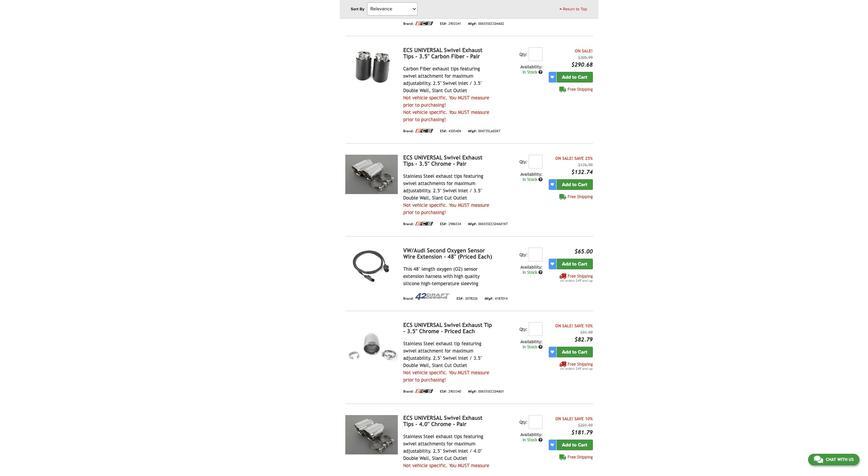 Task type: locate. For each thing, give the bounding box(es) containing it.
4 specific. from the top
[[430, 202, 448, 208]]

4 adjustability. from the top
[[404, 449, 432, 454]]

slant inside carbon fiber exhaust tips featuring swivel attachment for maximum adjustability. 2.5" swivel inlet / 3.5" double wall, slant cut outlet not vehicle specific. you must measure prior to purchasing! not vehicle specific. you must measure prior to purchasing!
[[432, 88, 443, 93]]

cut
[[445, 88, 452, 93], [445, 195, 452, 201], [445, 363, 452, 368], [445, 456, 452, 461]]

3 question circle image from the top
[[539, 345, 543, 349]]

0 vertical spatial tips
[[404, 53, 414, 60]]

measure inside stainless steel exhaust tip featuring swivel attachment for maximum adjustability. 2.5" swivel inlet / 3.5" double wall, slant cut outlet not vehicle specific. you must measure prior to purchasing!
[[471, 370, 490, 376]]

carbon
[[432, 53, 450, 60], [404, 66, 419, 71]]

caret up image
[[560, 7, 562, 11]]

universal down es#: 2903340
[[415, 415, 443, 422]]

0 vertical spatial pair
[[471, 53, 480, 60]]

wire
[[404, 254, 416, 260]]

/ inside stainless steel exhaust tips featuring swivel attachments for maximum adjustability. 2.5" swivel inlet / 4.0" double wall, slant cut outlet not vehicle specific. you must measure prior to purchasing!
[[470, 449, 473, 454]]

cut inside stainless steel exhaust tip featuring swivel attachment for maximum adjustability. 2.5" swivel inlet / 3.5" double wall, slant cut outlet not vehicle specific. you must measure prior to purchasing!
[[445, 363, 452, 368]]

tips inside ecs universal swivel exhaust tips - 3.5" chrome - pair
[[404, 161, 414, 167]]

exhaust inside ecs universal swivel exhaust tips - 3.5" chrome - pair
[[463, 154, 483, 161]]

5 brand: from the top
[[404, 390, 414, 394]]

4 you from the top
[[449, 202, 457, 208]]

for down ecs universal swivel exhaust tips - 4.0" chrome - pair link
[[447, 441, 453, 447]]

1 wall, from the top
[[420, 88, 431, 93]]

5 qty: from the top
[[520, 420, 528, 425]]

0 vertical spatial add to wish list image
[[551, 75, 555, 79]]

second
[[427, 247, 446, 254]]

4 cut from the top
[[445, 456, 452, 461]]

add to cart down $132.74
[[562, 182, 588, 188]]

swivel
[[444, 47, 461, 53], [443, 80, 457, 86], [444, 154, 461, 161], [443, 188, 457, 193], [444, 322, 461, 329], [443, 356, 457, 361], [444, 415, 461, 422], [443, 449, 457, 454]]

es#: left the '3078226'
[[457, 297, 464, 301]]

slant
[[432, 88, 443, 93], [432, 195, 443, 201], [432, 363, 443, 368], [432, 456, 443, 461]]

2 free shipping on orders $49 and up from the top
[[561, 362, 593, 371]]

4 cart from the top
[[578, 349, 588, 355]]

add to cart
[[562, 74, 588, 80], [562, 182, 588, 188], [562, 261, 588, 267], [562, 349, 588, 355], [562, 442, 588, 448]]

shipping down $132.74
[[578, 194, 593, 199]]

free shipping down '$290.68'
[[568, 87, 593, 92]]

mfg#: left 004735la02kt
[[468, 129, 477, 133]]

4 measure from the top
[[471, 202, 490, 208]]

004735la02kt
[[479, 129, 501, 133]]

1 horizontal spatial fiber
[[452, 53, 465, 60]]

10%
[[586, 324, 593, 329], [586, 417, 593, 422]]

0 vertical spatial question circle image
[[539, 271, 543, 275]]

must for ecs universal swivel exhaust tips - 3.5" chrome - pair
[[458, 202, 470, 208]]

exhaust for ecs universal swivel exhaust tip - 3.5" chrome - priced each
[[463, 322, 483, 329]]

4 prior from the top
[[404, 210, 414, 215]]

maximum inside carbon fiber exhaust tips featuring swivel attachment for maximum adjustability. 2.5" swivel inlet / 3.5" double wall, slant cut outlet not vehicle specific. you must measure prior to purchasing! not vehicle specific. you must measure prior to purchasing!
[[453, 73, 474, 79]]

exhaust down ecs universal swivel exhaust tips - 3.5" chrome - pair
[[436, 173, 453, 179]]

4 stock from the top
[[528, 345, 538, 350]]

maximum for ecs universal swivel exhaust tips - 3.5" carbon fiber - pair
[[453, 73, 474, 79]]

and
[[583, 279, 588, 283], [583, 367, 588, 371]]

es#4305404 - 004735la02kt - ecs universal swivel exhaust tips - 3.5" carbon fiber - pair - carbon fiber exhaust tips featuring swivel attachment for maximum adjustability. 2.5" swivel inlet / 3.5" double wall, slant cut outlet - ecs - audi bmw volkswagen mercedes benz mini porsche image
[[346, 47, 398, 87]]

3 availability: from the top
[[521, 265, 543, 270]]

1 measure from the top
[[471, 2, 490, 8]]

cart for $82.79
[[578, 349, 588, 355]]

question circle image for $82.79
[[539, 345, 543, 349]]

4 add to cart from the top
[[562, 349, 588, 355]]

1 vertical spatial add to wish list image
[[551, 183, 555, 186]]

adjustability. for ecs universal swivel exhaust tip - 3.5" chrome - priced each
[[404, 356, 432, 361]]

outlet inside stainless steel exhaust tip featuring swivel attachment for maximum adjustability. 2.5" swivel inlet / 3.5" double wall, slant cut outlet not vehicle specific. you must measure prior to purchasing!
[[454, 363, 468, 368]]

save inside 'on sale!                         save 25% $176.99 $132.74'
[[575, 156, 584, 161]]

ecs for ecs universal swivel exhaust tips - 4.0" chrome - pair
[[404, 415, 413, 422]]

2 steel from the top
[[424, 341, 435, 347]]

5 specific. from the top
[[430, 370, 448, 376]]

tips inside ecs universal swivel exhaust tips - 3.5" carbon fiber - pair
[[404, 53, 414, 60]]

mfg#: 006555ecs04a02
[[468, 22, 504, 26]]

question circle image
[[539, 271, 543, 275], [539, 438, 543, 442]]

adjustability. inside carbon fiber exhaust tips featuring swivel attachment for maximum adjustability. 2.5" swivel inlet / 3.5" double wall, slant cut outlet not vehicle specific. you must measure prior to purchasing! not vehicle specific. you must measure prior to purchasing!
[[404, 80, 432, 86]]

4.0" inside stainless steel exhaust tips featuring swivel attachments for maximum adjustability. 2.5" swivel inlet / 4.0" double wall, slant cut outlet not vehicle specific. you must measure prior to purchasing!
[[474, 449, 482, 454]]

$82.79
[[575, 337, 593, 343]]

3 measure from the top
[[471, 109, 490, 115]]

1 vertical spatial orders
[[565, 367, 575, 371]]

$49
[[576, 279, 582, 283], [576, 367, 582, 371]]

-
[[416, 53, 418, 60], [467, 53, 469, 60], [416, 161, 418, 167], [453, 161, 455, 167], [444, 254, 446, 260], [404, 328, 406, 335], [441, 328, 443, 335], [416, 421, 418, 428], [453, 421, 455, 428]]

outlet inside stainless steel exhaust tips featuring swivel attachments for maximum adjustability. 2.5" swivel inlet / 3.5" double wall, slant cut outlet not vehicle specific. you must measure prior to purchasing!
[[454, 195, 468, 201]]

must
[[458, 2, 470, 8], [458, 95, 470, 100], [458, 109, 470, 115], [458, 202, 470, 208], [458, 370, 470, 376], [458, 463, 470, 469]]

1 vertical spatial with
[[838, 458, 848, 462]]

0 vertical spatial 4.0"
[[419, 421, 430, 428]]

steel down ecs universal swivel exhaust tip - 3.5" chrome - priced each
[[424, 341, 435, 347]]

inlet inside stainless steel exhaust tips featuring swivel attachments for maximum adjustability. 2.5" swivel inlet / 3.5" double wall, slant cut outlet not vehicle specific. you must measure prior to purchasing!
[[459, 188, 469, 193]]

tips inside carbon fiber exhaust tips featuring swivel attachment for maximum adjustability. 2.5" swivel inlet / 3.5" double wall, slant cut outlet not vehicle specific. you must measure prior to purchasing! not vehicle specific. you must measure prior to purchasing!
[[451, 66, 459, 71]]

6 you from the top
[[449, 463, 457, 469]]

ecs - corporate logo image for ecs universal swivel exhaust tips - 3.5" chrome - pair
[[416, 222, 434, 226]]

3 save from the top
[[575, 417, 584, 422]]

not for ecs universal swivel exhaust tip - 3.5" chrome - priced each
[[404, 370, 411, 376]]

by
[[360, 7, 365, 11]]

48"
[[448, 254, 456, 260], [414, 266, 420, 272]]

save inside on sale!                         save 10% $91.99 $82.79
[[575, 324, 584, 329]]

steel for ecs universal swivel exhaust tips - 3.5" chrome - pair
[[424, 173, 435, 179]]

swivel inside stainless steel exhaust tips featuring swivel attachments for maximum adjustability. 2.5" swivel inlet / 3.5" double wall, slant cut outlet not vehicle specific. you must measure prior to purchasing!
[[404, 181, 417, 186]]

0 vertical spatial free shipping
[[568, 87, 593, 92]]

2.5" down ecs universal swivel exhaust tips - 3.5" chrome - pair link on the top of the page
[[433, 188, 442, 193]]

free down $132.74
[[568, 194, 576, 199]]

cart down $181.79
[[578, 442, 588, 448]]

attachment
[[418, 73, 444, 79], [418, 348, 444, 354]]

ecs - corporate logo image for ecs universal swivel exhaust tip - 3.5" chrome - priced each
[[416, 389, 434, 393]]

2 vertical spatial pair
[[457, 421, 467, 428]]

to inside "link"
[[576, 7, 580, 11]]

$305.99
[[579, 55, 593, 60]]

es#: 3078226
[[457, 297, 478, 301]]

not inside stainless steel exhaust tip featuring swivel attachment for maximum adjustability. 2.5" swivel inlet / 3.5" double wall, slant cut outlet not vehicle specific. you must measure prior to purchasing!
[[404, 370, 411, 376]]

tips down ecs universal swivel exhaust tips - 3.5" carbon fiber - pair
[[451, 66, 459, 71]]

save up the "$176.99"
[[575, 156, 584, 161]]

free down the $65.00
[[568, 274, 576, 279]]

with left us
[[838, 458, 848, 462]]

1 vertical spatial question circle image
[[539, 438, 543, 442]]

0 vertical spatial on
[[561, 279, 564, 283]]

2 vertical spatial add to wish list image
[[551, 351, 555, 354]]

up
[[589, 279, 593, 283], [589, 367, 593, 371]]

1 in stock from the top
[[523, 70, 539, 75]]

universal inside ecs universal swivel exhaust tips - 3.5" chrome - pair
[[415, 154, 443, 161]]

attachment down ecs universal swivel exhaust tips - 3.5" carbon fiber - pair
[[418, 73, 444, 79]]

0 horizontal spatial with
[[444, 274, 453, 279]]

ecs
[[404, 47, 413, 53], [404, 154, 413, 161], [404, 322, 413, 329], [404, 415, 413, 422]]

2 you from the top
[[449, 95, 457, 100]]

sale! for $132.74
[[563, 156, 574, 161]]

attachments down ecs universal swivel exhaust tips - 3.5" chrome - pair link on the top of the page
[[418, 181, 446, 186]]

attachments for 4.0"
[[418, 441, 446, 447]]

0 vertical spatial free shipping on orders $49 and up
[[561, 274, 593, 283]]

25%
[[586, 156, 593, 161]]

slant inside stainless steel exhaust tip featuring swivel attachment for maximum adjustability. 2.5" swivel inlet / 3.5" double wall, slant cut outlet not vehicle specific. you must measure prior to purchasing!
[[432, 363, 443, 368]]

3.5" inside stainless steel exhaust tip featuring swivel attachment for maximum adjustability. 2.5" swivel inlet / 3.5" double wall, slant cut outlet not vehicle specific. you must measure prior to purchasing!
[[474, 356, 482, 361]]

chrome left priced
[[419, 328, 440, 335]]

exhaust inside ecs universal swivel exhaust tips - 3.5" carbon fiber - pair
[[463, 47, 483, 53]]

attachment down ecs universal swivel exhaust tip - 3.5" chrome - priced each link
[[418, 348, 444, 354]]

2.5" down ecs universal swivel exhaust tips - 4.0" chrome - pair link
[[433, 449, 442, 454]]

free shipping
[[568, 87, 593, 92], [568, 194, 593, 199], [568, 455, 593, 460]]

mfg#: 006555ecs04a01
[[468, 390, 504, 394]]

4 inlet from the top
[[459, 449, 469, 454]]

high
[[455, 274, 464, 279]]

pair up stainless steel exhaust tips featuring swivel attachments for maximum adjustability. 2.5" swivel inlet / 4.0" double wall, slant cut outlet not vehicle specific. you must measure prior to purchasing!
[[457, 421, 467, 428]]

and down the $65.00
[[583, 279, 588, 283]]

with up temperature
[[444, 274, 453, 279]]

free down $82.79
[[568, 362, 576, 367]]

$91.99
[[581, 330, 593, 335]]

free down '$290.68'
[[568, 87, 576, 92]]

pair down mfg#: 006555ecs04a02
[[471, 53, 480, 60]]

0 vertical spatial chrome
[[432, 161, 452, 167]]

maximum down ecs universal swivel exhaust tips - 3.5" carbon fiber - pair
[[453, 73, 474, 79]]

1 vertical spatial free shipping
[[568, 194, 593, 199]]

specific. for ecs universal swivel exhaust tips - 3.5" carbon fiber - pair
[[430, 95, 448, 100]]

chrome
[[432, 161, 452, 167], [419, 328, 440, 335], [432, 421, 452, 428]]

outlet
[[454, 88, 468, 93], [454, 195, 468, 201], [454, 363, 468, 368], [454, 456, 468, 461]]

tip
[[484, 322, 492, 329]]

2 not from the top
[[404, 95, 411, 100]]

vehicle inside stainless steel exhaust tips featuring swivel attachments for maximum adjustability. 2.5" swivel inlet / 3.5" double wall, slant cut outlet not vehicle specific. you must measure prior to purchasing!
[[413, 202, 428, 208]]

ecs - corporate logo image left es#: 2903340
[[416, 389, 434, 393]]

cart for $290.68
[[578, 74, 588, 80]]

double inside stainless steel exhaust tips featuring swivel attachments for maximum adjustability. 2.5" swivel inlet / 4.0" double wall, slant cut outlet not vehicle specific. you must measure prior to purchasing!
[[404, 456, 419, 461]]

0 vertical spatial and
[[583, 279, 588, 283]]

1 universal from the top
[[415, 47, 443, 53]]

tips inside stainless steel exhaust tips featuring swivel attachments for maximum adjustability. 2.5" swivel inlet / 4.0" double wall, slant cut outlet not vehicle specific. you must measure prior to purchasing!
[[454, 434, 462, 440]]

maximum down ecs universal swivel exhaust tips - 4.0" chrome - pair link
[[455, 441, 476, 447]]

double inside carbon fiber exhaust tips featuring swivel attachment for maximum adjustability. 2.5" swivel inlet / 3.5" double wall, slant cut outlet not vehicle specific. you must measure prior to purchasing! not vehicle specific. you must measure prior to purchasing!
[[404, 88, 419, 93]]

2 stock from the top
[[528, 177, 538, 182]]

2 attachment from the top
[[418, 348, 444, 354]]

cut for ecs universal swivel exhaust tips - 3.5" carbon fiber - pair
[[445, 88, 452, 93]]

must inside stainless steel exhaust tips featuring swivel attachments for maximum adjustability. 2.5" swivel inlet / 4.0" double wall, slant cut outlet not vehicle specific. you must measure prior to purchasing!
[[458, 463, 470, 469]]

4.0"
[[419, 421, 430, 428], [474, 449, 482, 454]]

shipping down $181.79
[[578, 455, 593, 460]]

you inside stainless steel exhaust tips featuring swivel attachments for maximum adjustability. 2.5" swivel inlet / 4.0" double wall, slant cut outlet not vehicle specific. you must measure prior to purchasing!
[[449, 463, 457, 469]]

outlet inside carbon fiber exhaust tips featuring swivel attachment for maximum adjustability. 2.5" swivel inlet / 3.5" double wall, slant cut outlet not vehicle specific. you must measure prior to purchasing! not vehicle specific. you must measure prior to purchasing!
[[454, 88, 468, 93]]

mfg#: left 4187014
[[485, 297, 494, 301]]

chrome inside ecs universal swivel exhaust tips - 3.5" chrome - pair
[[432, 161, 452, 167]]

10% for $82.79
[[586, 324, 593, 329]]

exhaust down mfg#: 006555ecs04a02
[[463, 47, 483, 53]]

10% up $91.99
[[586, 324, 593, 329]]

cut inside carbon fiber exhaust tips featuring swivel attachment for maximum adjustability. 2.5" swivel inlet / 3.5" double wall, slant cut outlet not vehicle specific. you must measure prior to purchasing! not vehicle specific. you must measure prior to purchasing!
[[445, 88, 452, 93]]

es#: left 4305404
[[440, 129, 447, 133]]

universal for ecs universal swivel exhaust tips - 4.0" chrome - pair
[[415, 415, 443, 422]]

1 shipping from the top
[[578, 87, 593, 92]]

adjustability. for ecs universal swivel exhaust tips - 3.5" chrome - pair
[[404, 188, 432, 193]]

chrome up stainless steel exhaust tips featuring swivel attachments for maximum adjustability. 2.5" swivel inlet / 3.5" double wall, slant cut outlet not vehicle specific. you must measure prior to purchasing!
[[432, 161, 452, 167]]

slant for ecs universal swivel exhaust tips - 3.5" carbon fiber - pair
[[432, 88, 443, 93]]

add to wish list image
[[551, 75, 555, 79], [551, 183, 555, 186], [551, 351, 555, 354]]

2 vertical spatial tips
[[454, 434, 462, 440]]

1 you from the top
[[449, 2, 457, 8]]

slant for ecs universal swivel exhaust tip - 3.5" chrome - priced each
[[432, 363, 443, 368]]

0 horizontal spatial 48"
[[414, 266, 420, 272]]

48" up extension
[[414, 266, 420, 272]]

0 vertical spatial with
[[444, 274, 453, 279]]

es#: for -
[[440, 129, 447, 133]]

0 vertical spatial steel
[[424, 173, 435, 179]]

measure for ecs universal swivel exhaust tip - 3.5" chrome - priced each
[[471, 370, 490, 376]]

2 measure from the top
[[471, 95, 490, 100]]

featuring for ecs universal swivel exhaust tips - 3.5" carbon fiber - pair
[[461, 66, 480, 71]]

1 vertical spatial question circle image
[[539, 178, 543, 182]]

1 vertical spatial 48"
[[414, 266, 420, 272]]

specific. inside stainless steel exhaust tips featuring swivel attachments for maximum adjustability. 2.5" swivel inlet / 4.0" double wall, slant cut outlet not vehicle specific. you must measure prior to purchasing!
[[430, 463, 448, 469]]

swivel left each
[[444, 322, 461, 329]]

1 vertical spatial add to wish list image
[[551, 443, 555, 447]]

5 not from the top
[[404, 370, 411, 376]]

5 shipping from the top
[[578, 455, 593, 460]]

pair
[[471, 53, 480, 60], [457, 161, 467, 167], [457, 421, 467, 428]]

purchasing! inside stainless steel exhaust tips featuring swivel attachments for maximum adjustability. 2.5" swivel inlet / 4.0" double wall, slant cut outlet not vehicle specific. you must measure prior to purchasing!
[[421, 470, 446, 471]]

2 vertical spatial free shipping
[[568, 455, 593, 460]]

universal left priced
[[415, 322, 443, 329]]

4 universal from the top
[[415, 415, 443, 422]]

4 must from the top
[[458, 202, 470, 208]]

inlet inside carbon fiber exhaust tips featuring swivel attachment for maximum adjustability. 2.5" swivel inlet / 3.5" double wall, slant cut outlet not vehicle specific. you must measure prior to purchasing! not vehicle specific. you must measure prior to purchasing!
[[459, 80, 469, 86]]

vehicle inside not vehicle specific. you must measure prior to purchasing!
[[413, 2, 428, 8]]

1 vertical spatial $49
[[576, 367, 582, 371]]

swivel down es#: 2903341 at right
[[444, 47, 461, 53]]

sale! inside the on sale!                         save 10% $201.99 $181.79
[[563, 417, 574, 422]]

sale! for $290.68
[[582, 49, 593, 53]]

cut for ecs universal swivel exhaust tips - 3.5" chrome - pair
[[445, 195, 452, 201]]

steel inside stainless steel exhaust tip featuring swivel attachment for maximum adjustability. 2.5" swivel inlet / 3.5" double wall, slant cut outlet not vehicle specific. you must measure prior to purchasing!
[[424, 341, 435, 347]]

inlet inside stainless steel exhaust tip featuring swivel attachment for maximum adjustability. 2.5" swivel inlet / 3.5" double wall, slant cut outlet not vehicle specific. you must measure prior to purchasing!
[[459, 356, 469, 361]]

shipping down '$290.68'
[[578, 87, 593, 92]]

outlet for ecs universal swivel exhaust tips - 4.0" chrome - pair
[[454, 456, 468, 461]]

brand: for ecs universal swivel exhaust tip - 3.5" chrome - priced each
[[404, 390, 414, 394]]

fiber down ecs universal swivel exhaust tips - 3.5" carbon fiber - pair
[[420, 66, 431, 71]]

006555ecs04a01kt
[[479, 222, 508, 226]]

adjustability.
[[404, 80, 432, 86], [404, 188, 432, 193], [404, 356, 432, 361], [404, 449, 432, 454]]

3 exhaust from the top
[[463, 322, 483, 329]]

10% up "$201.99"
[[586, 417, 593, 422]]

maximum inside stainless steel exhaust tips featuring swivel attachments for maximum adjustability. 2.5" swivel inlet / 3.5" double wall, slant cut outlet not vehicle specific. you must measure prior to purchasing!
[[455, 181, 476, 186]]

featuring down each
[[462, 341, 482, 347]]

2.5" inside stainless steel exhaust tip featuring swivel attachment for maximum adjustability. 2.5" swivel inlet / 3.5" double wall, slant cut outlet not vehicle specific. you must measure prior to purchasing!
[[433, 356, 442, 361]]

0 vertical spatial 10%
[[586, 324, 593, 329]]

ecs for ecs universal swivel exhaust tip - 3.5" chrome - priced each
[[404, 322, 413, 329]]

1 steel from the top
[[424, 173, 435, 179]]

add to cart button down '$290.68'
[[557, 72, 593, 83]]

chrome inside ecs universal swivel exhaust tips - 4.0" chrome - pair
[[432, 421, 452, 428]]

sale! inside 'on sale!                         save 25% $176.99 $132.74'
[[563, 156, 574, 161]]

exhaust left tip
[[436, 341, 453, 347]]

4 2.5" from the top
[[433, 449, 442, 454]]

inlet inside stainless steel exhaust tips featuring swivel attachments for maximum adjustability. 2.5" swivel inlet / 4.0" double wall, slant cut outlet not vehicle specific. you must measure prior to purchasing!
[[459, 449, 469, 454]]

3 / from the top
[[470, 356, 473, 361]]

comments image
[[815, 456, 824, 464]]

featuring for ecs universal swivel exhaust tip - 3.5" chrome - priced each
[[462, 341, 482, 347]]

2 vertical spatial stainless
[[404, 434, 422, 440]]

None number field
[[529, 47, 543, 61], [529, 155, 543, 169], [529, 248, 543, 262], [529, 322, 543, 336], [529, 415, 543, 429], [529, 47, 543, 61], [529, 155, 543, 169], [529, 248, 543, 262], [529, 322, 543, 336], [529, 415, 543, 429]]

0 vertical spatial carbon
[[432, 53, 450, 60]]

ecs universal swivel exhaust tip - 3.5" chrome - priced each
[[404, 322, 492, 335]]

universal inside ecs universal swivel exhaust tips - 3.5" carbon fiber - pair
[[415, 47, 443, 53]]

3 tips from the top
[[404, 421, 414, 428]]

for down ecs universal swivel exhaust tips - 3.5" carbon fiber - pair
[[445, 73, 451, 79]]

extension
[[417, 254, 443, 260]]

top
[[581, 7, 588, 11]]

exhaust inside ecs universal swivel exhaust tip - 3.5" chrome - priced each
[[463, 322, 483, 329]]

must inside stainless steel exhaust tip featuring swivel attachment for maximum adjustability. 2.5" swivel inlet / 3.5" double wall, slant cut outlet not vehicle specific. you must measure prior to purchasing!
[[458, 370, 470, 376]]

prior inside stainless steel exhaust tip featuring swivel attachment for maximum adjustability. 2.5" swivel inlet / 3.5" double wall, slant cut outlet not vehicle specific. you must measure prior to purchasing!
[[404, 377, 414, 383]]

fiber down 2903341
[[452, 53, 465, 60]]

orders down the $65.00
[[565, 279, 575, 283]]

add to cart button for $290.68
[[557, 72, 593, 83]]

6 not from the top
[[404, 463, 411, 469]]

shipping down the $65.00
[[578, 274, 593, 279]]

vw/audi second oxygen sensor wire extension - 48" (priced each)
[[404, 247, 493, 260]]

3 stock from the top
[[528, 270, 538, 275]]

1 vertical spatial tips
[[454, 173, 462, 179]]

maximum
[[453, 73, 474, 79], [455, 181, 476, 186], [453, 348, 474, 354], [455, 441, 476, 447]]

save up $91.99
[[575, 324, 584, 329]]

1 attachment from the top
[[418, 73, 444, 79]]

availability: for on sale!
[[521, 65, 543, 69]]

pair inside ecs universal swivel exhaust tips - 4.0" chrome - pair
[[457, 421, 467, 428]]

2 vertical spatial save
[[575, 417, 584, 422]]

swivel down ecs universal swivel exhaust tips - 3.5" carbon fiber - pair
[[443, 80, 457, 86]]

/ inside stainless steel exhaust tip featuring swivel attachment for maximum adjustability. 2.5" swivel inlet / 3.5" double wall, slant cut outlet not vehicle specific. you must measure prior to purchasing!
[[470, 356, 473, 361]]

swivel inside ecs universal swivel exhaust tips - 4.0" chrome - pair
[[444, 415, 461, 422]]

1 add to cart from the top
[[562, 74, 588, 80]]

2.5"
[[433, 80, 442, 86], [433, 188, 442, 193], [433, 356, 442, 361], [433, 449, 442, 454]]

add to cart button down $132.74
[[557, 179, 593, 190]]

2 add to cart from the top
[[562, 182, 588, 188]]

not
[[404, 2, 411, 8], [404, 95, 411, 100], [404, 109, 411, 115], [404, 202, 411, 208], [404, 370, 411, 376], [404, 463, 411, 469]]

stainless inside stainless steel exhaust tips featuring swivel attachments for maximum adjustability. 2.5" swivel inlet / 3.5" double wall, slant cut outlet not vehicle specific. you must measure prior to purchasing!
[[404, 173, 422, 179]]

ecs - corporate logo image
[[416, 21, 434, 25], [416, 129, 434, 133], [416, 222, 434, 226], [416, 389, 434, 393]]

universal
[[415, 47, 443, 53], [415, 154, 443, 161], [415, 322, 443, 329], [415, 415, 443, 422]]

exhaust down ecs universal swivel exhaust tips - 3.5" carbon fiber - pair
[[433, 66, 450, 71]]

and down $82.79
[[583, 367, 588, 371]]

return to top link
[[560, 6, 588, 12]]

1 horizontal spatial 48"
[[448, 254, 456, 260]]

shipping down $82.79
[[578, 362, 593, 367]]

0 vertical spatial stainless
[[404, 173, 422, 179]]

2 free from the top
[[568, 194, 576, 199]]

stock for on sale!                         save 25%
[[528, 177, 538, 182]]

2 specific. from the top
[[430, 95, 448, 100]]

specific.
[[430, 2, 448, 8], [430, 95, 448, 100], [430, 109, 448, 115], [430, 202, 448, 208], [430, 370, 448, 376], [430, 463, 448, 469]]

prior for ecs universal swivel exhaust tips - 3.5" carbon fiber - pair
[[404, 102, 414, 108]]

to
[[576, 7, 580, 11], [415, 9, 420, 15], [573, 74, 577, 80], [415, 102, 420, 108], [415, 117, 420, 122], [573, 182, 577, 188], [415, 210, 420, 215], [573, 261, 577, 267], [573, 349, 577, 355], [415, 377, 420, 383], [573, 442, 577, 448], [415, 470, 420, 471]]

swivel down ecs universal swivel exhaust tips - 4.0" chrome - pair link
[[443, 449, 457, 454]]

2.5" for ecs universal swivel exhaust tips - 3.5" chrome - pair
[[433, 188, 442, 193]]

1 vertical spatial 4.0"
[[474, 449, 482, 454]]

mfg#: for ecs universal swivel exhaust tips - 3.5" carbon fiber - pair
[[468, 129, 477, 133]]

steel down ecs universal swivel exhaust tips - 3.5" chrome - pair
[[424, 173, 435, 179]]

swivel inside ecs universal swivel exhaust tips - 3.5" carbon fiber - pair
[[444, 47, 461, 53]]

wall, inside carbon fiber exhaust tips featuring swivel attachment for maximum adjustability. 2.5" swivel inlet / 3.5" double wall, slant cut outlet not vehicle specific. you must measure prior to purchasing! not vehicle specific. you must measure prior to purchasing!
[[420, 88, 431, 93]]

tips for ecs universal swivel exhaust tips - 3.5" chrome - pair
[[454, 173, 462, 179]]

you inside stainless steel exhaust tip featuring swivel attachment for maximum adjustability. 2.5" swivel inlet / 3.5" double wall, slant cut outlet not vehicle specific. you must measure prior to purchasing!
[[449, 370, 457, 376]]

free
[[568, 87, 576, 92], [568, 194, 576, 199], [568, 274, 576, 279], [568, 362, 576, 367], [568, 455, 576, 460]]

steel down ecs universal swivel exhaust tips - 4.0" chrome - pair
[[424, 434, 435, 440]]

steel for ecs universal swivel exhaust tips - 4.0" chrome - pair
[[424, 434, 435, 440]]

1 vehicle from the top
[[413, 2, 428, 8]]

pair down 4305404
[[457, 161, 467, 167]]

cart down $82.79
[[578, 349, 588, 355]]

exhaust for ecs universal swivel exhaust tips - 3.5" chrome - pair
[[463, 154, 483, 161]]

exhaust
[[463, 47, 483, 53], [463, 154, 483, 161], [463, 322, 483, 329], [463, 415, 483, 422]]

purchasing! for ecs universal swivel exhaust tips - 3.5" chrome - pair
[[421, 210, 446, 215]]

1 vertical spatial attachments
[[418, 441, 446, 447]]

qty:
[[520, 52, 528, 57], [520, 160, 528, 164], [520, 253, 528, 257], [520, 327, 528, 332], [520, 420, 528, 425]]

sale! inside on sale! $305.99 $290.68
[[582, 49, 593, 53]]

0 vertical spatial add to wish list image
[[551, 262, 555, 266]]

up down the $65.00
[[589, 279, 593, 283]]

swivel for ecs universal swivel exhaust tips - 3.5" chrome - pair
[[404, 181, 417, 186]]

48" up (o2)
[[448, 254, 456, 260]]

cart down '$290.68'
[[578, 74, 588, 80]]

exhaust down mfg#: 006555ecs04a01
[[463, 415, 483, 422]]

add to wish list image for $290.68
[[551, 75, 555, 79]]

5 prior from the top
[[404, 377, 414, 383]]

sale! for $181.79
[[563, 417, 574, 422]]

1 vertical spatial up
[[589, 367, 593, 371]]

featuring down ecs universal swivel exhaust tips - 4.0" chrome - pair link
[[464, 434, 484, 440]]

1 vertical spatial on
[[561, 367, 564, 371]]

universal inside ecs universal swivel exhaust tip - 3.5" chrome - priced each
[[415, 322, 443, 329]]

tips down ecs universal swivel exhaust tips - 4.0" chrome - pair link
[[454, 434, 462, 440]]

on sale! $305.99 $290.68
[[572, 49, 593, 68]]

1 vertical spatial attachment
[[418, 348, 444, 354]]

swivel for ecs universal swivel exhaust tips - 3.5" carbon fiber - pair
[[404, 73, 417, 79]]

1 save from the top
[[575, 156, 584, 161]]

2903341
[[449, 22, 462, 26]]

1 vertical spatial fiber
[[420, 66, 431, 71]]

wall,
[[420, 88, 431, 93], [420, 195, 431, 201], [420, 363, 431, 368], [420, 456, 431, 461]]

1 vertical spatial stainless
[[404, 341, 422, 347]]

slant for ecs universal swivel exhaust tips - 4.0" chrome - pair
[[432, 456, 443, 461]]

tips
[[404, 53, 414, 60], [404, 161, 414, 167], [404, 421, 414, 428]]

mfg#: right 2903340
[[468, 390, 477, 394]]

es#: for each)
[[457, 297, 464, 301]]

up down $82.79
[[589, 367, 593, 371]]

availability: for on sale!                         save 25%
[[521, 172, 543, 177]]

on for $181.79
[[556, 417, 561, 422]]

add to cart down the $65.00
[[562, 261, 588, 267]]

5 vehicle from the top
[[413, 370, 428, 376]]

0 vertical spatial up
[[589, 279, 593, 283]]

4305404
[[449, 129, 462, 133]]

vehicle for ecs universal swivel exhaust tips - 4.0" chrome - pair
[[413, 463, 428, 469]]

free for 10%
[[568, 455, 576, 460]]

2 universal from the top
[[415, 154, 443, 161]]

1 qty: from the top
[[520, 52, 528, 57]]

1 vertical spatial save
[[575, 324, 584, 329]]

3 inlet from the top
[[459, 356, 469, 361]]

tips down ecs universal swivel exhaust tips - 3.5" chrome - pair
[[454, 173, 462, 179]]

1 vertical spatial 10%
[[586, 417, 593, 422]]

exhaust for ecs universal swivel exhaust tips - 4.0" chrome - pair
[[436, 434, 453, 440]]

outlet inside stainless steel exhaust tips featuring swivel attachments for maximum adjustability. 2.5" swivel inlet / 4.0" double wall, slant cut outlet not vehicle specific. you must measure prior to purchasing!
[[454, 456, 468, 461]]

must inside not vehicle specific. you must measure prior to purchasing!
[[458, 2, 470, 8]]

$65.00
[[575, 248, 593, 255]]

4 add to cart button from the top
[[557, 347, 593, 358]]

0 vertical spatial 48"
[[448, 254, 456, 260]]

not for ecs universal swivel exhaust tips - 3.5" chrome - pair
[[404, 202, 411, 208]]

prior
[[404, 9, 414, 15], [404, 102, 414, 108], [404, 117, 414, 122], [404, 210, 414, 215], [404, 377, 414, 383], [404, 470, 414, 471]]

purchasing!
[[421, 9, 446, 15], [421, 102, 446, 108], [421, 117, 446, 122], [421, 210, 446, 215], [421, 377, 446, 383], [421, 470, 446, 471]]

1 vertical spatial tips
[[404, 161, 414, 167]]

6 measure from the top
[[471, 463, 490, 469]]

$49 down the $65.00
[[576, 279, 582, 283]]

add to cart button down $181.79
[[557, 440, 593, 451]]

1 must from the top
[[458, 2, 470, 8]]

4 exhaust from the top
[[463, 415, 483, 422]]

prior for ecs universal swivel exhaust tip - 3.5" chrome - priced each
[[404, 377, 414, 383]]

for inside stainless steel exhaust tip featuring swivel attachment for maximum adjustability. 2.5" swivel inlet / 3.5" double wall, slant cut outlet not vehicle specific. you must measure prior to purchasing!
[[445, 348, 451, 354]]

attachment inside stainless steel exhaust tip featuring swivel attachment for maximum adjustability. 2.5" swivel inlet / 3.5" double wall, slant cut outlet not vehicle specific. you must measure prior to purchasing!
[[418, 348, 444, 354]]

cut inside stainless steel exhaust tips featuring swivel attachments for maximum adjustability. 2.5" swivel inlet / 4.0" double wall, slant cut outlet not vehicle specific. you must measure prior to purchasing!
[[445, 456, 452, 461]]

1 vertical spatial steel
[[424, 341, 435, 347]]

es#2986536 - 003358ecs03a01kt - ecs universal swivel exhaust tips - 4.0" chrome - pair - stainless steel exhaust tips featuring swivel attachments for maximum adjustability. 2.5" swivel inlet / 4.0" double wall, slant cut outlet - ecs - audi bmw volkswagen mercedes benz mini porsche image
[[346, 415, 398, 455]]

add to wish list image for $132.74
[[551, 183, 555, 186]]

0 horizontal spatial 4.0"
[[419, 421, 430, 428]]

free down $181.79
[[568, 455, 576, 460]]

1 add from the top
[[562, 74, 571, 80]]

1 horizontal spatial 4.0"
[[474, 449, 482, 454]]

2.5" down ecs universal swivel exhaust tip - 3.5" chrome - priced each
[[433, 356, 442, 361]]

exhaust down ecs universal swivel exhaust tips - 4.0" chrome - pair
[[436, 434, 453, 440]]

add to cart down $181.79
[[562, 442, 588, 448]]

2 availability: from the top
[[521, 172, 543, 177]]

42 draft designs - corporate logo image
[[416, 293, 450, 300]]

free shipping down $132.74
[[568, 194, 593, 199]]

es#2986534 - 006555ecs04a01kt - ecs universal swivel exhaust tips - 3.5" chrome - pair - stainless steel exhaust tips featuring swivel attachments for maximum adjustability. 2.5" swivel inlet / 3.5" double wall, slant cut outlet - ecs - audi bmw volkswagen mercedes benz mini porsche image
[[346, 155, 398, 194]]

/ inside stainless steel exhaust tips featuring swivel attachments for maximum adjustability. 2.5" swivel inlet / 3.5" double wall, slant cut outlet not vehicle specific. you must measure prior to purchasing!
[[470, 188, 473, 193]]

inlet
[[459, 80, 469, 86], [459, 188, 469, 193], [459, 356, 469, 361], [459, 449, 469, 454]]

5 free from the top
[[568, 455, 576, 460]]

maximum down ecs universal swivel exhaust tips - 3.5" chrome - pair link on the top of the page
[[455, 181, 476, 186]]

attachments
[[418, 181, 446, 186], [418, 441, 446, 447]]

free shipping down $181.79
[[568, 455, 593, 460]]

ecs - corporate logo image left the es#: 2986534
[[416, 222, 434, 226]]

0 vertical spatial save
[[575, 156, 584, 161]]

cut inside stainless steel exhaust tips featuring swivel attachments for maximum adjustability. 2.5" swivel inlet / 3.5" double wall, slant cut outlet not vehicle specific. you must measure prior to purchasing!
[[445, 195, 452, 201]]

2 brand: from the top
[[404, 129, 414, 133]]

steel
[[424, 173, 435, 179], [424, 341, 435, 347], [424, 434, 435, 440]]

for inside stainless steel exhaust tips featuring swivel attachments for maximum adjustability. 2.5" swivel inlet / 4.0" double wall, slant cut outlet not vehicle specific. you must measure prior to purchasing!
[[447, 441, 453, 447]]

pair for ecs universal swivel exhaust tips - 4.0" chrome - pair
[[457, 421, 467, 428]]

2.5" down ecs universal swivel exhaust tips - 3.5" carbon fiber - pair
[[433, 80, 442, 86]]

double
[[404, 88, 419, 93], [404, 195, 419, 201], [404, 363, 419, 368], [404, 456, 419, 461]]

free shipping on orders $49 and up down $82.79
[[561, 362, 593, 371]]

1 specific. from the top
[[430, 2, 448, 8]]

ecs universal swivel exhaust tip - 3.5" chrome - priced each link
[[404, 322, 492, 335]]

0 vertical spatial question circle image
[[539, 70, 543, 74]]

2 question circle image from the top
[[539, 178, 543, 182]]

4 in stock from the top
[[523, 345, 539, 350]]

mfg#:
[[468, 22, 477, 26], [468, 129, 477, 133], [468, 222, 477, 226], [485, 297, 494, 301], [468, 390, 477, 394]]

question circle image
[[539, 70, 543, 74], [539, 178, 543, 182], [539, 345, 543, 349]]

1 horizontal spatial carbon
[[432, 53, 450, 60]]

2 tips from the top
[[404, 161, 414, 167]]

inlet for ecs universal swivel exhaust tips - 3.5" carbon fiber - pair
[[459, 80, 469, 86]]

4 add from the top
[[562, 349, 571, 355]]

in for ecs universal swivel exhaust tips - 3.5" carbon fiber - pair
[[523, 70, 526, 75]]

exhaust down mfg#: 004735la02kt
[[463, 154, 483, 161]]

2 qty: from the top
[[520, 160, 528, 164]]

in stock
[[523, 70, 539, 75], [523, 177, 539, 182], [523, 270, 539, 275], [523, 345, 539, 350], [523, 438, 539, 443]]

wall, inside stainless steel exhaust tips featuring swivel attachments for maximum adjustability. 2.5" swivel inlet / 4.0" double wall, slant cut outlet not vehicle specific. you must measure prior to purchasing!
[[420, 456, 431, 461]]

es#:
[[440, 22, 447, 26], [440, 129, 447, 133], [440, 222, 447, 226], [457, 297, 464, 301], [440, 390, 447, 394]]

0 vertical spatial $49
[[576, 279, 582, 283]]

ecs - corporate logo image left es#: 2903341 at right
[[416, 21, 434, 25]]

3 cut from the top
[[445, 363, 452, 368]]

on inside the on sale!                         save 10% $201.99 $181.79
[[556, 417, 561, 422]]

you inside stainless steel exhaust tips featuring swivel attachments for maximum adjustability. 2.5" swivel inlet / 3.5" double wall, slant cut outlet not vehicle specific. you must measure prior to purchasing!
[[449, 202, 457, 208]]

double inside stainless steel exhaust tips featuring swivel attachments for maximum adjustability. 2.5" swivel inlet / 3.5" double wall, slant cut outlet not vehicle specific. you must measure prior to purchasing!
[[404, 195, 419, 201]]

1 cart from the top
[[578, 74, 588, 80]]

chrome for ecs universal swivel exhaust tips - 4.0" chrome - pair
[[432, 421, 452, 428]]

ecs - corporate logo image left es#: 4305404
[[416, 129, 434, 133]]

cart
[[578, 74, 588, 80], [578, 182, 588, 188], [578, 261, 588, 267], [578, 349, 588, 355], [578, 442, 588, 448]]

shipping for 25%
[[578, 194, 593, 199]]

1 vertical spatial pair
[[457, 161, 467, 167]]

vehicle inside stainless steel exhaust tips featuring swivel attachments for maximum adjustability. 2.5" swivel inlet / 4.0" double wall, slant cut outlet not vehicle specific. you must measure prior to purchasing!
[[413, 463, 428, 469]]

cart down $132.74
[[578, 182, 588, 188]]

add to wish list image for $82.79
[[551, 351, 555, 354]]

on sale!                         save 25% $176.99 $132.74
[[556, 156, 593, 175]]

on inside on sale! $305.99 $290.68
[[575, 49, 581, 53]]

brand: for vw/audi second oxygen sensor wire extension - 48" (priced each)
[[404, 297, 414, 301]]

orders down $82.79
[[565, 367, 575, 371]]

1 add to wish list image from the top
[[551, 75, 555, 79]]

add to cart down '$290.68'
[[562, 74, 588, 80]]

universal down es#: 4305404
[[415, 154, 443, 161]]

free shipping on orders $49 and up
[[561, 274, 593, 283], [561, 362, 593, 371]]

adjustability. for ecs universal swivel exhaust tips - 3.5" carbon fiber - pair
[[404, 80, 432, 86]]

$49 down $82.79
[[576, 367, 582, 371]]

2.5" for ecs universal swivel exhaust tip - 3.5" chrome - priced each
[[433, 356, 442, 361]]

2 vertical spatial chrome
[[432, 421, 452, 428]]

specific. for ecs universal swivel exhaust tip - 3.5" chrome - priced each
[[430, 370, 448, 376]]

4 slant from the top
[[432, 456, 443, 461]]

4 in from the top
[[523, 345, 526, 350]]

0 vertical spatial attachment
[[418, 73, 444, 79]]

5 purchasing! from the top
[[421, 377, 446, 383]]

exhaust for ecs universal swivel exhaust tip - 3.5" chrome - priced each
[[436, 341, 453, 347]]

ecs inside ecs universal swivel exhaust tips - 3.5" carbon fiber - pair
[[404, 47, 413, 53]]

0 horizontal spatial carbon
[[404, 66, 419, 71]]

slant inside stainless steel exhaust tips featuring swivel attachments for maximum adjustability. 2.5" swivel inlet / 3.5" double wall, slant cut outlet not vehicle specific. you must measure prior to purchasing!
[[432, 195, 443, 201]]

featuring inside carbon fiber exhaust tips featuring swivel attachment for maximum adjustability. 2.5" swivel inlet / 3.5" double wall, slant cut outlet not vehicle specific. you must measure prior to purchasing! not vehicle specific. you must measure prior to purchasing!
[[461, 66, 480, 71]]

5 cart from the top
[[578, 442, 588, 448]]

es#: for priced
[[440, 390, 447, 394]]

fiber inside carbon fiber exhaust tips featuring swivel attachment for maximum adjustability. 2.5" swivel inlet / 3.5" double wall, slant cut outlet not vehicle specific. you must measure prior to purchasing! not vehicle specific. you must measure prior to purchasing!
[[420, 66, 431, 71]]

1 ecs from the top
[[404, 47, 413, 53]]

1 horizontal spatial with
[[838, 458, 848, 462]]

1 2.5" from the top
[[433, 80, 442, 86]]

2 vertical spatial question circle image
[[539, 345, 543, 349]]

brand:
[[404, 22, 414, 26], [404, 129, 414, 133], [404, 222, 414, 226], [404, 297, 414, 301], [404, 390, 414, 394]]

wall, inside stainless steel exhaust tip featuring swivel attachment for maximum adjustability. 2.5" swivel inlet / 3.5" double wall, slant cut outlet not vehicle specific. you must measure prior to purchasing!
[[420, 363, 431, 368]]

1 outlet from the top
[[454, 88, 468, 93]]

stainless for ecs universal swivel exhaust tip - 3.5" chrome - priced each
[[404, 341, 422, 347]]

steel inside stainless steel exhaust tips featuring swivel attachments for maximum adjustability. 2.5" swivel inlet / 4.0" double wall, slant cut outlet not vehicle specific. you must measure prior to purchasing!
[[424, 434, 435, 440]]

featuring inside stainless steel exhaust tips featuring swivel attachments for maximum adjustability. 2.5" swivel inlet / 3.5" double wall, slant cut outlet not vehicle specific. you must measure prior to purchasing!
[[464, 173, 484, 179]]

measure
[[471, 2, 490, 8], [471, 95, 490, 100], [471, 109, 490, 115], [471, 202, 490, 208], [471, 370, 490, 376], [471, 463, 490, 469]]

3 in from the top
[[523, 270, 526, 275]]

2 slant from the top
[[432, 195, 443, 201]]

vehicle for ecs universal swivel exhaust tip - 3.5" chrome - priced each
[[413, 370, 428, 376]]

prior inside not vehicle specific. you must measure prior to purchasing!
[[404, 9, 414, 15]]

inlet for ecs universal swivel exhaust tips - 4.0" chrome - pair
[[459, 449, 469, 454]]

exhaust inside ecs universal swivel exhaust tips - 4.0" chrome - pair
[[463, 415, 483, 422]]

free shipping on orders $49 and up down the $65.00
[[561, 274, 593, 283]]

4 ecs from the top
[[404, 415, 413, 422]]

0 horizontal spatial fiber
[[420, 66, 431, 71]]

on
[[575, 49, 581, 53], [556, 156, 561, 161], [556, 324, 561, 329], [556, 417, 561, 422]]

swivel inside stainless steel exhaust tips featuring swivel attachments for maximum adjustability. 2.5" swivel inlet / 4.0" double wall, slant cut outlet not vehicle specific. you must measure prior to purchasing!
[[404, 441, 417, 447]]

attachments inside stainless steel exhaust tips featuring swivel attachments for maximum adjustability. 2.5" swivel inlet / 3.5" double wall, slant cut outlet not vehicle specific. you must measure prior to purchasing!
[[418, 181, 446, 186]]

2 swivel from the top
[[404, 181, 417, 186]]

add to cart for $82.79
[[562, 349, 588, 355]]

add to cart down $82.79
[[562, 349, 588, 355]]

in for vw/audi second oxygen sensor wire extension - 48" (priced each)
[[523, 270, 526, 275]]

tips for ecs universal swivel exhaust tips - 3.5" carbon fiber - pair
[[404, 53, 414, 60]]

0 vertical spatial orders
[[565, 279, 575, 283]]

double for ecs universal swivel exhaust tips - 3.5" carbon fiber - pair
[[404, 88, 419, 93]]

must inside stainless steel exhaust tips featuring swivel attachments for maximum adjustability. 2.5" swivel inlet / 3.5" double wall, slant cut outlet not vehicle specific. you must measure prior to purchasing!
[[458, 202, 470, 208]]

es#: 2903341
[[440, 22, 462, 26]]

in stock for $65.00
[[523, 270, 539, 275]]

0 vertical spatial tips
[[451, 66, 459, 71]]

1 vertical spatial chrome
[[419, 328, 440, 335]]

1 vertical spatial carbon
[[404, 66, 419, 71]]

vehicle
[[413, 2, 428, 8], [413, 95, 428, 100], [413, 109, 428, 115], [413, 202, 428, 208], [413, 370, 428, 376], [413, 463, 428, 469]]

silicone
[[404, 281, 420, 286]]

2 vertical spatial steel
[[424, 434, 435, 440]]

for
[[445, 73, 451, 79], [447, 181, 453, 186], [445, 348, 451, 354], [447, 441, 453, 447]]

es#: left '2986534'
[[440, 222, 447, 226]]

(o2)
[[454, 266, 463, 272]]

maximum for ecs universal swivel exhaust tips - 4.0" chrome - pair
[[455, 441, 476, 447]]

0 vertical spatial attachments
[[418, 181, 446, 186]]

10% inside on sale!                         save 10% $91.99 $82.79
[[586, 324, 593, 329]]

4 availability: from the top
[[521, 340, 543, 344]]

add to wish list image
[[551, 262, 555, 266], [551, 443, 555, 447]]

1 vertical spatial free shipping on orders $49 and up
[[561, 362, 593, 371]]

swivel down es#: 2903340
[[444, 415, 461, 422]]

featuring inside stainless steel exhaust tips featuring swivel attachments for maximum adjustability. 2.5" swivel inlet / 4.0" double wall, slant cut outlet not vehicle specific. you must measure prior to purchasing!
[[464, 434, 484, 440]]

sensor
[[468, 247, 485, 254]]

1 vertical spatial and
[[583, 367, 588, 371]]

add to cart button for $82.79
[[557, 347, 593, 358]]

for down priced
[[445, 348, 451, 354]]

0 vertical spatial fiber
[[452, 53, 465, 60]]

with
[[444, 274, 453, 279], [838, 458, 848, 462]]

exhaust inside stainless steel exhaust tips featuring swivel attachments for maximum adjustability. 2.5" swivel inlet / 4.0" double wall, slant cut outlet not vehicle specific. you must measure prior to purchasing!
[[436, 434, 453, 440]]

ecs inside ecs universal swivel exhaust tips - 3.5" chrome - pair
[[404, 154, 413, 161]]

2 save from the top
[[575, 324, 584, 329]]

attachments for 3.5"
[[418, 181, 446, 186]]

2 vertical spatial tips
[[404, 421, 414, 428]]

priced
[[445, 328, 461, 335]]

on inside 'on sale!                         save 25% $176.99 $132.74'
[[556, 156, 561, 161]]

add to cart button down $82.79
[[557, 347, 593, 358]]

wall, for ecs universal swivel exhaust tips - 4.0" chrome - pair
[[420, 456, 431, 461]]

1 slant from the top
[[432, 88, 443, 93]]

maximum down tip
[[453, 348, 474, 354]]

/ for ecs universal swivel exhaust tips - 3.5" chrome - pair
[[470, 188, 473, 193]]

fiber
[[452, 53, 465, 60], [420, 66, 431, 71]]

1 inlet from the top
[[459, 80, 469, 86]]

4 outlet from the top
[[454, 456, 468, 461]]



Task type: vqa. For each thing, say whether or not it's contained in the screenshot.
the Car
no



Task type: describe. For each thing, give the bounding box(es) containing it.
fiber inside ecs universal swivel exhaust tips - 3.5" carbon fiber - pair
[[452, 53, 465, 60]]

chat
[[827, 458, 837, 462]]

prior for ecs universal swivel exhaust tips - 4.0" chrome - pair
[[404, 470, 414, 471]]

$201.99
[[579, 423, 593, 428]]

1 orders from the top
[[565, 279, 575, 283]]

free shipping for $181.79
[[568, 455, 593, 460]]

3078226
[[465, 297, 478, 301]]

4 shipping from the top
[[578, 362, 593, 367]]

4 free from the top
[[568, 362, 576, 367]]

1 brand: from the top
[[404, 22, 414, 26]]

cart for $132.74
[[578, 182, 588, 188]]

universal for ecs universal swivel exhaust tip - 3.5" chrome - priced each
[[415, 322, 443, 329]]

carbon fiber exhaust tips featuring swivel attachment for maximum adjustability. 2.5" swivel inlet / 3.5" double wall, slant cut outlet not vehicle specific. you must measure prior to purchasing! not vehicle specific. you must measure prior to purchasing!
[[404, 66, 490, 122]]

1 add to wish list image from the top
[[551, 262, 555, 266]]

pair for ecs universal swivel exhaust tips - 3.5" chrome - pair
[[457, 161, 467, 167]]

3.5" inside ecs universal swivel exhaust tips - 3.5" chrome - pair
[[419, 161, 430, 167]]

add for $82.79
[[562, 349, 571, 355]]

carbon inside ecs universal swivel exhaust tips - 3.5" carbon fiber - pair
[[432, 53, 450, 60]]

question circle image for $290.68
[[539, 70, 543, 74]]

$290.68
[[572, 61, 593, 68]]

4.0" inside ecs universal swivel exhaust tips - 4.0" chrome - pair
[[419, 421, 430, 428]]

to inside not vehicle specific. you must measure prior to purchasing!
[[415, 9, 420, 15]]

return to top
[[562, 7, 588, 11]]

2 $49 from the top
[[576, 367, 582, 371]]

add for $181.79
[[562, 442, 571, 448]]

temperature
[[432, 281, 460, 286]]

/ for ecs universal swivel exhaust tips - 3.5" carbon fiber - pair
[[470, 80, 473, 86]]

oxygen
[[447, 247, 467, 254]]

sort by
[[351, 7, 365, 11]]

es#: 4305404
[[440, 129, 462, 133]]

1 free shipping on orders $49 and up from the top
[[561, 274, 593, 283]]

add for $290.68
[[562, 74, 571, 80]]

in stock for on sale!                         save 10%
[[523, 345, 539, 350]]

2 add to wish list image from the top
[[551, 443, 555, 447]]

slant for ecs universal swivel exhaust tips - 3.5" chrome - pair
[[432, 195, 443, 201]]

not vehicle specific. you must measure prior to purchasing!
[[404, 2, 490, 15]]

on sale!                         save 10% $91.99 $82.79
[[556, 324, 593, 343]]

3 add to cart from the top
[[562, 261, 588, 267]]

double for ecs universal swivel exhaust tips - 3.5" chrome - pair
[[404, 195, 419, 201]]

each
[[463, 328, 475, 335]]

in for ecs universal swivel exhaust tip - 3.5" chrome - priced each
[[523, 345, 526, 350]]

3 purchasing! from the top
[[421, 117, 446, 122]]

ecs universal swivel exhaust tips - 3.5" chrome - pair
[[404, 154, 483, 167]]

es#: 2903340
[[440, 390, 462, 394]]

1 ecs - corporate logo image from the top
[[416, 21, 434, 25]]

3 add to cart button from the top
[[557, 259, 593, 269]]

outlet for ecs universal swivel exhaust tips - 3.5" chrome - pair
[[454, 195, 468, 201]]

es#2903340 - 006555ecs04a01 - ecs universal swivel exhaust tip - 3.5" chrome - priced each - stainless steel exhaust tip featuring swivel attachment for maximum adjustability. 2.5" swivel inlet / 3.5" double wall, slant cut outlet - ecs - audi bmw volkswagen mercedes benz mini porsche image
[[346, 322, 398, 362]]

brand: for ecs universal swivel exhaust tips - 3.5" chrome - pair
[[404, 222, 414, 226]]

must for ecs universal swivel exhaust tip - 3.5" chrome - priced each
[[458, 370, 470, 376]]

maximum for ecs universal swivel exhaust tip - 3.5" chrome - priced each
[[453, 348, 474, 354]]

3.5" inside carbon fiber exhaust tips featuring swivel attachment for maximum adjustability. 2.5" swivel inlet / 3.5" double wall, slant cut outlet not vehicle specific. you must measure prior to purchasing! not vehicle specific. you must measure prior to purchasing!
[[474, 80, 482, 86]]

swivel inside stainless steel exhaust tip featuring swivel attachment for maximum adjustability. 2.5" swivel inlet / 3.5" double wall, slant cut outlet not vehicle specific. you must measure prior to purchasing!
[[443, 356, 457, 361]]

2986534
[[449, 222, 462, 226]]

harness
[[426, 274, 442, 279]]

double for ecs universal swivel exhaust tips - 4.0" chrome - pair
[[404, 456, 419, 461]]

add to cart button for $181.79
[[557, 440, 593, 451]]

us
[[849, 458, 854, 462]]

add to cart for $290.68
[[562, 74, 588, 80]]

mfg#: right 2903341
[[468, 22, 477, 26]]

to inside stainless steel exhaust tip featuring swivel attachment for maximum adjustability. 2.5" swivel inlet / 3.5" double wall, slant cut outlet not vehicle specific. you must measure prior to purchasing!
[[415, 377, 420, 383]]

1 and from the top
[[583, 279, 588, 283]]

(priced
[[458, 254, 477, 260]]

2 on from the top
[[561, 367, 564, 371]]

es#3078226 - 4187014 - vw/audi second oxygen sensor wire extension - 48" (priced each)  - this 48" length oxygen (o2) sensor extension harness with high quality silicone high-temperature sleeving - 42 draft designs - audi volkswagen image
[[346, 248, 398, 287]]

- inside vw/audi second oxygen sensor wire extension - 48" (priced each)
[[444, 254, 446, 260]]

swivel for ecs universal swivel exhaust tips - 4.0" chrome - pair
[[404, 441, 417, 447]]

swivel inside stainless steel exhaust tips featuring swivel attachments for maximum adjustability. 2.5" swivel inlet / 3.5" double wall, slant cut outlet not vehicle specific. you must measure prior to purchasing!
[[443, 188, 457, 193]]

3 specific. from the top
[[430, 109, 448, 115]]

$132.74
[[572, 169, 593, 175]]

add for $132.74
[[562, 182, 571, 188]]

3.5" inside stainless steel exhaust tips featuring swivel attachments for maximum adjustability. 2.5" swivel inlet / 3.5" double wall, slant cut outlet not vehicle specific. you must measure prior to purchasing!
[[474, 188, 482, 193]]

$176.99
[[579, 163, 593, 168]]

mfg#: 4187014
[[485, 297, 508, 301]]

carbon inside carbon fiber exhaust tips featuring swivel attachment for maximum adjustability. 2.5" swivel inlet / 3.5" double wall, slant cut outlet not vehicle specific. you must measure prior to purchasing! not vehicle specific. you must measure prior to purchasing!
[[404, 66, 419, 71]]

$181.79
[[572, 429, 593, 436]]

stainless steel exhaust tips featuring swivel attachments for maximum adjustability. 2.5" swivel inlet / 3.5" double wall, slant cut outlet not vehicle specific. you must measure prior to purchasing!
[[404, 173, 490, 215]]

stock for on sale!
[[528, 70, 538, 75]]

2903340
[[449, 390, 462, 394]]

qty: for vw/audi second oxygen sensor wire extension - 48" (priced each)
[[520, 253, 528, 257]]

cut for ecs universal swivel exhaust tips - 4.0" chrome - pair
[[445, 456, 452, 461]]

exhaust for ecs universal swivel exhaust tips - 4.0" chrome - pair
[[463, 415, 483, 422]]

swivel inside ecs universal swivel exhaust tip - 3.5" chrome - priced each
[[444, 322, 461, 329]]

featuring for ecs universal swivel exhaust tips - 3.5" chrome - pair
[[464, 173, 484, 179]]

cart for $181.79
[[578, 442, 588, 448]]

es#: 2986534
[[440, 222, 462, 226]]

4187014
[[495, 297, 508, 301]]

high-
[[421, 281, 432, 286]]

2 orders from the top
[[565, 367, 575, 371]]

in stock for on sale!                         save 25%
[[523, 177, 539, 182]]

mfg#: for ecs universal swivel exhaust tips - 3.5" chrome - pair
[[468, 222, 477, 226]]

not for ecs universal swivel exhaust tips - 4.0" chrome - pair
[[404, 463, 411, 469]]

in stock for on sale!
[[523, 70, 539, 75]]

3 free from the top
[[568, 274, 576, 279]]

006555ecs04a02
[[479, 22, 504, 26]]

es#: left 2903341
[[440, 22, 447, 26]]

1 on from the top
[[561, 279, 564, 283]]

1 up from the top
[[589, 279, 593, 283]]

question circle image for $132.74
[[539, 178, 543, 182]]

measure for ecs universal swivel exhaust tips - 3.5" chrome - pair
[[471, 202, 490, 208]]

measure inside not vehicle specific. you must measure prior to purchasing!
[[471, 2, 490, 8]]

mfg#: 004735la02kt
[[468, 129, 501, 133]]

availability: for $65.00
[[521, 265, 543, 270]]

chrome for ecs universal swivel exhaust tip - 3.5" chrome - priced each
[[419, 328, 440, 335]]

sensor
[[464, 266, 478, 272]]

2 and from the top
[[583, 367, 588, 371]]

swivel inside carbon fiber exhaust tips featuring swivel attachment for maximum adjustability. 2.5" swivel inlet / 3.5" double wall, slant cut outlet not vehicle specific. you must measure prior to purchasing! not vehicle specific. you must measure prior to purchasing!
[[443, 80, 457, 86]]

3 add from the top
[[562, 261, 571, 267]]

3 cart from the top
[[578, 261, 588, 267]]

3 you from the top
[[449, 109, 457, 115]]

ecs universal swivel exhaust tips - 3.5" carbon fiber - pair link
[[404, 47, 483, 60]]

5 stock from the top
[[528, 438, 538, 443]]

1 $49 from the top
[[576, 279, 582, 283]]

chrome for ecs universal swivel exhaust tips - 3.5" chrome - pair
[[432, 161, 452, 167]]

specific. inside not vehicle specific. you must measure prior to purchasing!
[[430, 2, 448, 8]]

for for ecs universal swivel exhaust tip - 3.5" chrome - priced each
[[445, 348, 451, 354]]

must for ecs universal swivel exhaust tips - 3.5" carbon fiber - pair
[[458, 95, 470, 100]]

quality
[[465, 274, 480, 279]]

/ for ecs universal swivel exhaust tips - 4.0" chrome - pair
[[470, 449, 473, 454]]

this
[[404, 266, 412, 272]]

3 vehicle from the top
[[413, 109, 428, 115]]

sleeving
[[461, 281, 479, 286]]

not inside not vehicle specific. you must measure prior to purchasing!
[[404, 2, 411, 8]]

save for $82.79
[[575, 324, 584, 329]]

10% for $181.79
[[586, 417, 593, 422]]

return
[[563, 7, 575, 11]]

to inside stainless steel exhaust tips featuring swivel attachments for maximum adjustability. 2.5" swivel inlet / 4.0" double wall, slant cut outlet not vehicle specific. you must measure prior to purchasing!
[[415, 470, 420, 471]]

vehicle for ecs universal swivel exhaust tips - 3.5" carbon fiber - pair
[[413, 95, 428, 100]]

2 question circle image from the top
[[539, 438, 543, 442]]

stainless steel exhaust tip featuring swivel attachment for maximum adjustability. 2.5" swivel inlet / 3.5" double wall, slant cut outlet not vehicle specific. you must measure prior to purchasing!
[[404, 341, 490, 383]]

must for ecs universal swivel exhaust tips - 4.0" chrome - pair
[[458, 463, 470, 469]]

vw/audi second oxygen sensor wire extension - 48" (priced each) link
[[404, 247, 493, 260]]

ecs universal swivel exhaust tips - 3.5" carbon fiber - pair
[[404, 47, 483, 60]]

maximum for ecs universal swivel exhaust tips - 3.5" chrome - pair
[[455, 181, 476, 186]]

006555ecs04a01
[[479, 390, 504, 394]]

chat with us link
[[809, 454, 860, 466]]

free for $290.68
[[568, 87, 576, 92]]

free shipping for $290.68
[[568, 87, 593, 92]]

pair inside ecs universal swivel exhaust tips - 3.5" carbon fiber - pair
[[471, 53, 480, 60]]

vw/audi
[[404, 247, 426, 254]]

3 not from the top
[[404, 109, 411, 115]]

ecs universal swivel exhaust tips - 3.5" chrome - pair link
[[404, 154, 483, 167]]

specific. for ecs universal swivel exhaust tips - 3.5" chrome - pair
[[430, 202, 448, 208]]

mfg#: for ecs universal swivel exhaust tip - 3.5" chrome - priced each
[[468, 390, 477, 394]]

chat with us
[[827, 458, 854, 462]]

3.5" inside ecs universal swivel exhaust tip - 3.5" chrome - priced each
[[407, 328, 418, 335]]

with inside this 48" length oxygen (o2) sensor extension harness with high quality silicone high-temperature sleeving
[[444, 274, 453, 279]]

sort
[[351, 7, 359, 11]]

to inside stainless steel exhaust tips featuring swivel attachments for maximum adjustability. 2.5" swivel inlet / 3.5" double wall, slant cut outlet not vehicle specific. you must measure prior to purchasing!
[[415, 210, 420, 215]]

ecs universal swivel exhaust tips - 4.0" chrome - pair
[[404, 415, 483, 428]]

swivel inside ecs universal swivel exhaust tips - 3.5" chrome - pair
[[444, 154, 461, 161]]

purchasing! for ecs universal swivel exhaust tips - 3.5" carbon fiber - pair
[[421, 102, 446, 108]]

for for ecs universal swivel exhaust tips - 4.0" chrome - pair
[[447, 441, 453, 447]]

es#: for pair
[[440, 222, 447, 226]]

3 shipping from the top
[[578, 274, 593, 279]]

tip
[[454, 341, 460, 347]]

swivel inside stainless steel exhaust tips featuring swivel attachments for maximum adjustability. 2.5" swivel inlet / 4.0" double wall, slant cut outlet not vehicle specific. you must measure prior to purchasing!
[[443, 449, 457, 454]]

qty: for ecs universal swivel exhaust tips - 3.5" carbon fiber - pair
[[520, 52, 528, 57]]

5 in from the top
[[523, 438, 526, 443]]

stock for on sale!                         save 10%
[[528, 345, 538, 350]]

tips for ecs universal swivel exhaust tips - 3.5" chrome - pair
[[404, 161, 414, 167]]

48" inside this 48" length oxygen (o2) sensor extension harness with high quality silicone high-temperature sleeving
[[414, 266, 420, 272]]

length
[[422, 266, 436, 272]]

3.5" inside ecs universal swivel exhaust tips - 3.5" carbon fiber - pair
[[419, 53, 430, 60]]

each)
[[478, 254, 493, 260]]

tips for ecs universal swivel exhaust tips - 4.0" chrome - pair
[[454, 434, 462, 440]]

5 availability: from the top
[[521, 433, 543, 437]]

purchasing! for ecs universal swivel exhaust tips - 4.0" chrome - pair
[[421, 470, 446, 471]]

free shipping for $132.74
[[568, 194, 593, 199]]

wall, for ecs universal swivel exhaust tip - 3.5" chrome - priced each
[[420, 363, 431, 368]]

you for ecs universal swivel exhaust tip - 3.5" chrome - priced each
[[449, 370, 457, 376]]

purchasing! for ecs universal swivel exhaust tip - 3.5" chrome - priced each
[[421, 377, 446, 383]]

ecs universal swivel exhaust tips - 4.0" chrome - pair link
[[404, 415, 483, 428]]

2.5" for ecs universal swivel exhaust tips - 3.5" carbon fiber - pair
[[433, 80, 442, 86]]

stainless steel exhaust tips featuring swivel attachments for maximum adjustability. 2.5" swivel inlet / 4.0" double wall, slant cut outlet not vehicle specific. you must measure prior to purchasing!
[[404, 434, 490, 471]]

extension
[[404, 274, 424, 279]]

this 48" length oxygen (o2) sensor extension harness with high quality silicone high-temperature sleeving
[[404, 266, 480, 286]]

3 prior from the top
[[404, 117, 414, 122]]

on sale!                         save 10% $201.99 $181.79
[[556, 417, 593, 436]]

2 up from the top
[[589, 367, 593, 371]]

oxygen
[[437, 266, 452, 272]]

cut for ecs universal swivel exhaust tip - 3.5" chrome - priced each
[[445, 363, 452, 368]]

featuring for ecs universal swivel exhaust tips - 4.0" chrome - pair
[[464, 434, 484, 440]]

3 must from the top
[[458, 109, 470, 115]]

stock for $65.00
[[528, 270, 538, 275]]

5 in stock from the top
[[523, 438, 539, 443]]

add to cart for $132.74
[[562, 182, 588, 188]]

you inside not vehicle specific. you must measure prior to purchasing!
[[449, 2, 457, 8]]

wall, for ecs universal swivel exhaust tips - 3.5" carbon fiber - pair
[[420, 88, 431, 93]]

mfg#: 006555ecs04a01kt
[[468, 222, 508, 226]]

inlet for ecs universal swivel exhaust tip - 3.5" chrome - priced each
[[459, 356, 469, 361]]

1 question circle image from the top
[[539, 271, 543, 275]]

purchasing! inside not vehicle specific. you must measure prior to purchasing!
[[421, 9, 446, 15]]

48" inside vw/audi second oxygen sensor wire extension - 48" (priced each)
[[448, 254, 456, 260]]

brand: for ecs universal swivel exhaust tips - 3.5" carbon fiber - pair
[[404, 129, 414, 133]]



